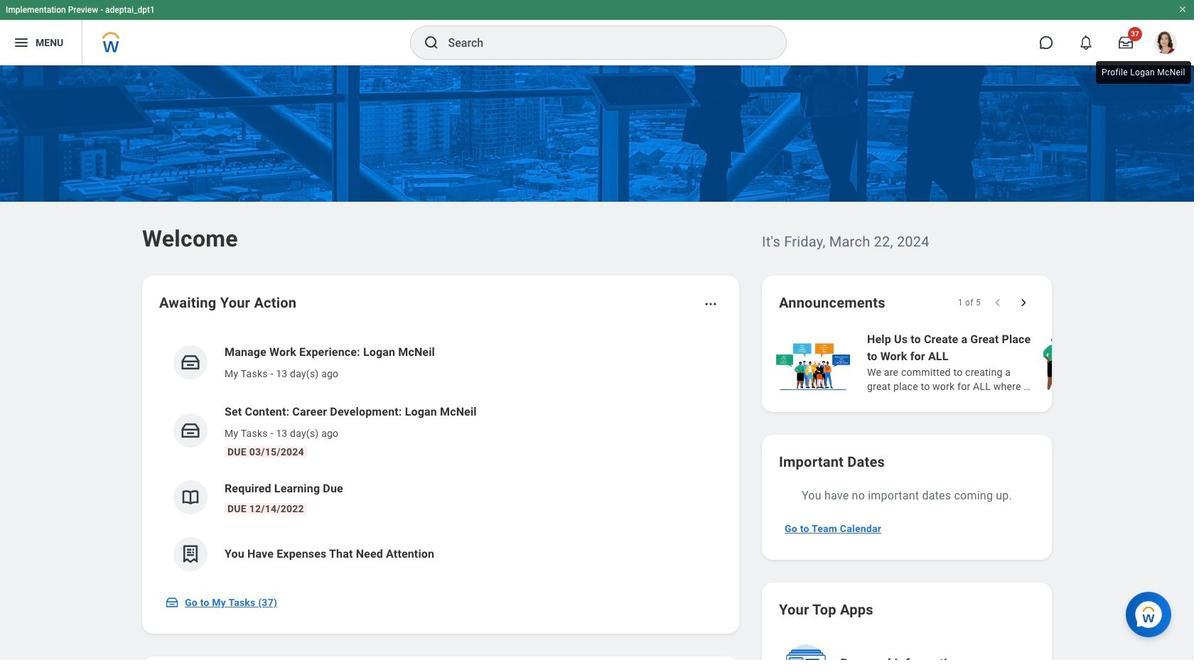 Task type: describe. For each thing, give the bounding box(es) containing it.
close environment banner image
[[1179, 5, 1187, 14]]

chevron right small image
[[1017, 296, 1031, 310]]

Search Workday  search field
[[448, 27, 757, 58]]

related actions image
[[704, 297, 718, 311]]

0 vertical spatial inbox image
[[180, 352, 201, 373]]

1 vertical spatial inbox image
[[180, 420, 201, 441]]

notifications large image
[[1079, 36, 1093, 50]]



Task type: locate. For each thing, give the bounding box(es) containing it.
0 horizontal spatial list
[[159, 333, 722, 583]]

search image
[[423, 34, 440, 51]]

status
[[958, 297, 981, 309]]

tooltip
[[1093, 58, 1194, 87]]

inbox image
[[180, 352, 201, 373], [180, 420, 201, 441], [165, 596, 179, 610]]

book open image
[[180, 487, 201, 508]]

dashboard expenses image
[[180, 544, 201, 565]]

1 horizontal spatial list
[[773, 330, 1194, 395]]

justify image
[[13, 34, 30, 51]]

list
[[773, 330, 1194, 395], [159, 333, 722, 583]]

profile logan mcneil image
[[1154, 31, 1177, 57]]

2 vertical spatial inbox image
[[165, 596, 179, 610]]

inbox large image
[[1119, 36, 1133, 50]]

banner
[[0, 0, 1194, 65]]

main content
[[0, 65, 1194, 660]]

chevron left small image
[[991, 296, 1005, 310]]



Task type: vqa. For each thing, say whether or not it's contained in the screenshot.
notifications large image
yes



